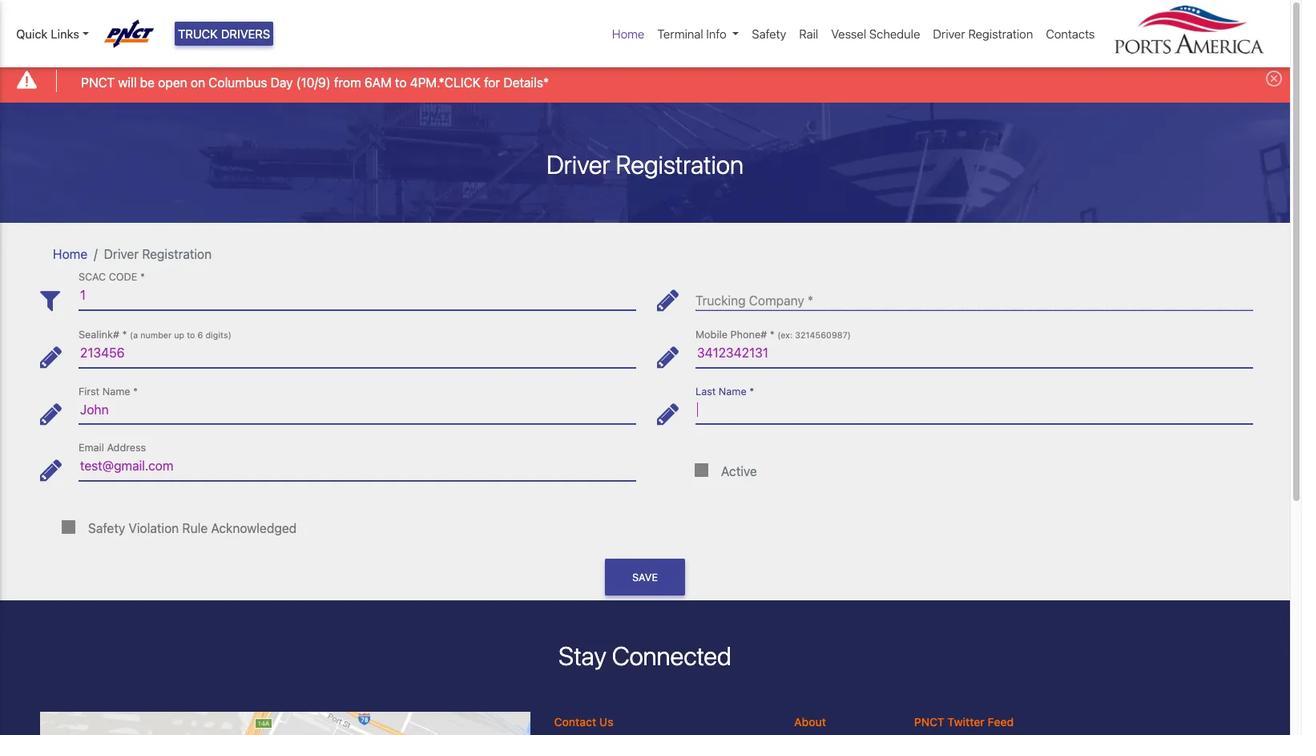 Task type: vqa. For each thing, say whether or not it's contained in the screenshot.
bottommost ASSISTANCE
no



Task type: locate. For each thing, give the bounding box(es) containing it.
driver registration
[[934, 26, 1034, 41], [547, 149, 744, 179], [104, 247, 212, 261]]

pnct for pnct twitter feed
[[915, 715, 945, 729]]

trucking
[[696, 294, 746, 308]]

(10/9)
[[296, 75, 331, 89]]

None search field
[[79, 281, 637, 310]]

acknowledged
[[211, 521, 297, 535]]

0 horizontal spatial home link
[[53, 247, 88, 261]]

safety left violation
[[88, 521, 125, 535]]

pnct
[[81, 75, 115, 89], [915, 715, 945, 729]]

2 horizontal spatial *
[[808, 294, 814, 308]]

pnct inside alert
[[81, 75, 115, 89]]

pnct left "twitter" at the right bottom of page
[[915, 715, 945, 729]]

*
[[808, 294, 814, 308], [770, 329, 775, 341], [750, 385, 755, 397]]

pnct for pnct will be open on columbus day (10/9) from 6am to 4pm.*click for details*
[[81, 75, 115, 89]]

on
[[191, 75, 205, 89]]

1 horizontal spatial driver registration
[[547, 149, 744, 179]]

1 horizontal spatial safety
[[752, 26, 787, 41]]

safety link
[[746, 18, 793, 49]]

name
[[719, 385, 747, 397]]

0 horizontal spatial safety
[[88, 521, 125, 535]]

0 horizontal spatial to
[[187, 330, 195, 340]]

1 horizontal spatial home link
[[606, 18, 651, 49]]

1 horizontal spatial home
[[613, 26, 645, 41]]

pnct left will
[[81, 75, 115, 89]]

drivers
[[221, 26, 270, 41]]

1 vertical spatial *
[[770, 329, 775, 341]]

0 horizontal spatial registration
[[142, 247, 212, 261]]

1 vertical spatial driver registration
[[547, 149, 744, 179]]

rule
[[182, 521, 208, 535]]

None text field
[[696, 339, 1254, 368], [79, 395, 637, 424], [696, 339, 1254, 368], [79, 395, 637, 424]]

to left 6
[[187, 330, 195, 340]]

quick links
[[16, 26, 79, 41]]

quick
[[16, 26, 48, 41]]

pnct will be open on columbus day (10/9) from 6am to 4pm.*click for details* alert
[[0, 59, 1291, 102]]

rail link
[[793, 18, 825, 49]]

1 horizontal spatial registration
[[616, 149, 744, 179]]

safety left rail on the right
[[752, 26, 787, 41]]

1 horizontal spatial to
[[395, 75, 407, 89]]

truck
[[178, 26, 218, 41]]

terminal
[[658, 26, 704, 41]]

to right 6am
[[395, 75, 407, 89]]

registration
[[969, 26, 1034, 41], [616, 149, 744, 179], [142, 247, 212, 261]]

quick links link
[[16, 25, 89, 43]]

2 horizontal spatial driver
[[934, 26, 966, 41]]

2 vertical spatial *
[[750, 385, 755, 397]]

0 vertical spatial pnct
[[81, 75, 115, 89]]

* for name
[[750, 385, 755, 397]]

0 horizontal spatial home
[[53, 247, 88, 261]]

2 vertical spatial driver registration
[[104, 247, 212, 261]]

1 horizontal spatial *
[[770, 329, 775, 341]]

* left (ex:
[[770, 329, 775, 341]]

up
[[174, 330, 184, 340]]

mobile phone# * (ex: 3214560987)
[[696, 329, 851, 341]]

0 horizontal spatial *
[[750, 385, 755, 397]]

(ex:
[[778, 330, 793, 340]]

0 vertical spatial driver registration
[[934, 26, 1034, 41]]

trucking company *
[[696, 294, 814, 308]]

driver
[[934, 26, 966, 41], [547, 149, 611, 179], [104, 247, 139, 261]]

2 horizontal spatial driver registration
[[934, 26, 1034, 41]]

1 vertical spatial safety
[[88, 521, 125, 535]]

0 horizontal spatial driver
[[104, 247, 139, 261]]

Last Name * text field
[[696, 395, 1254, 424]]

home
[[613, 26, 645, 41], [53, 247, 88, 261]]

2 vertical spatial driver
[[104, 247, 139, 261]]

stay connected
[[559, 641, 732, 671]]

active
[[722, 464, 758, 479]]

connected
[[612, 641, 732, 671]]

1 horizontal spatial pnct
[[915, 715, 945, 729]]

0 vertical spatial to
[[395, 75, 407, 89]]

home link
[[606, 18, 651, 49], [53, 247, 88, 261]]

contacts link
[[1040, 18, 1102, 49]]

1 vertical spatial pnct
[[915, 715, 945, 729]]

number
[[140, 330, 172, 340]]

* for company
[[808, 294, 814, 308]]

* right name
[[750, 385, 755, 397]]

driver registration link
[[927, 18, 1040, 49]]

safety
[[752, 26, 787, 41], [88, 521, 125, 535]]

0 vertical spatial *
[[808, 294, 814, 308]]

mobile
[[696, 329, 728, 341]]

0 horizontal spatial pnct
[[81, 75, 115, 89]]

contact
[[555, 715, 597, 729]]

1 vertical spatial registration
[[616, 149, 744, 179]]

* right company
[[808, 294, 814, 308]]

1 vertical spatial to
[[187, 330, 195, 340]]

rail
[[800, 26, 819, 41]]

0 vertical spatial safety
[[752, 26, 787, 41]]

to
[[395, 75, 407, 89], [187, 330, 195, 340]]

0 horizontal spatial driver registration
[[104, 247, 212, 261]]

last name *
[[696, 385, 755, 397]]

2 horizontal spatial registration
[[969, 26, 1034, 41]]

open
[[158, 75, 187, 89]]

0 vertical spatial registration
[[969, 26, 1034, 41]]

2 vertical spatial registration
[[142, 247, 212, 261]]

columbus
[[209, 75, 267, 89]]

* for phone#
[[770, 329, 775, 341]]

0 vertical spatial home
[[613, 26, 645, 41]]

0 vertical spatial home link
[[606, 18, 651, 49]]

1 vertical spatial home
[[53, 247, 88, 261]]

None text field
[[79, 452, 637, 481]]

1 horizontal spatial driver
[[547, 149, 611, 179]]

0 vertical spatial driver
[[934, 26, 966, 41]]



Task type: describe. For each thing, give the bounding box(es) containing it.
vessel schedule link
[[825, 18, 927, 49]]

safety for safety violation rule acknowledged
[[88, 521, 125, 535]]

info
[[707, 26, 727, 41]]

about
[[795, 715, 827, 729]]

last
[[696, 385, 716, 397]]

6
[[198, 330, 203, 340]]

truck drivers link
[[175, 22, 274, 46]]

contacts
[[1047, 26, 1096, 41]]

terminal info
[[658, 26, 727, 41]]

be
[[140, 75, 155, 89]]

truck drivers
[[178, 26, 270, 41]]

for
[[484, 75, 500, 89]]

3214560987)
[[796, 330, 851, 340]]

save
[[633, 571, 658, 583]]

1 vertical spatial home link
[[53, 247, 88, 261]]

pnct twitter feed
[[915, 715, 1014, 729]]

(a number up to 6 digits)
[[130, 330, 232, 340]]

company
[[749, 294, 805, 308]]

4pm.*click
[[410, 75, 481, 89]]

terminal info link
[[651, 18, 746, 49]]

pnct will be open on columbus day (10/9) from 6am to 4pm.*click for details*
[[81, 75, 549, 89]]

(a
[[130, 330, 138, 340]]

(a number up to 6 digits) text field
[[79, 339, 637, 368]]

digits)
[[206, 330, 232, 340]]

Trucking Company * text field
[[696, 281, 1254, 310]]

schedule
[[870, 26, 921, 41]]

violation
[[129, 521, 179, 535]]

pnct will be open on columbus day (10/9) from 6am to 4pm.*click for details* link
[[81, 73, 549, 92]]

links
[[51, 26, 79, 41]]

1 vertical spatial driver
[[547, 149, 611, 179]]

feed
[[988, 715, 1014, 729]]

will
[[118, 75, 137, 89]]

phone#
[[731, 329, 767, 341]]

6am
[[365, 75, 392, 89]]

safety for safety
[[752, 26, 787, 41]]

details*
[[504, 75, 549, 89]]

us
[[600, 715, 614, 729]]

contact us
[[555, 715, 614, 729]]

close image
[[1267, 71, 1283, 87]]

vessel schedule
[[832, 26, 921, 41]]

vessel
[[832, 26, 867, 41]]

twitter
[[948, 715, 985, 729]]

safety violation rule acknowledged
[[88, 521, 297, 535]]

to inside alert
[[395, 75, 407, 89]]

day
[[271, 75, 293, 89]]

save button
[[605, 559, 686, 596]]

stay
[[559, 641, 607, 671]]

from
[[334, 75, 361, 89]]



